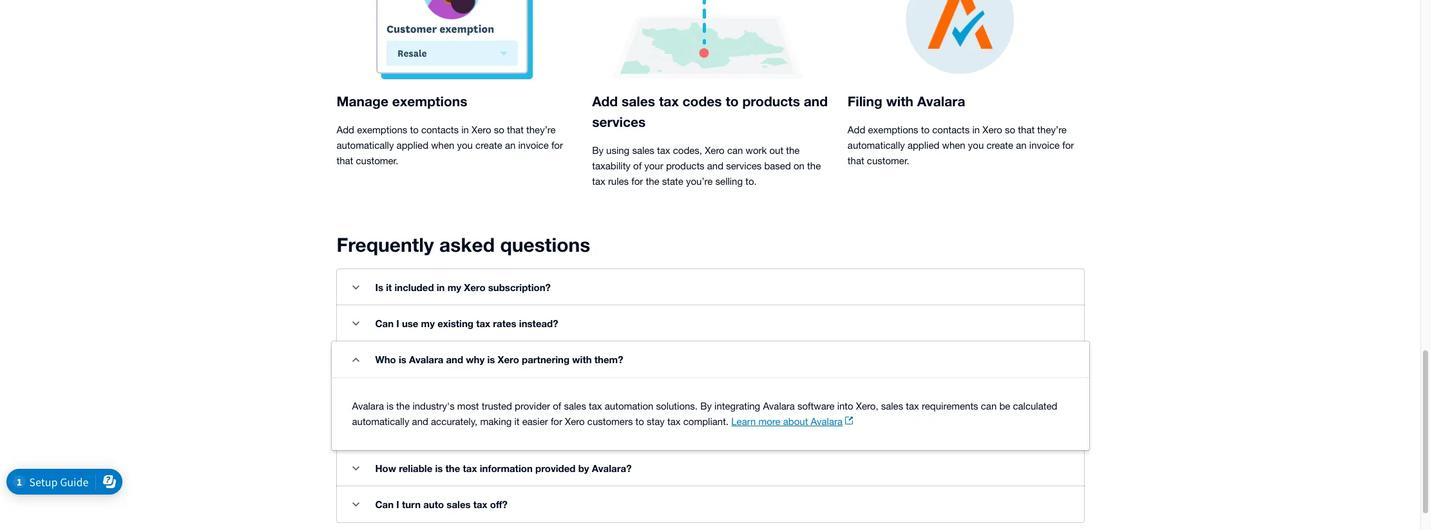 Task type: describe. For each thing, give the bounding box(es) containing it.
1 vertical spatial my
[[421, 318, 435, 329]]

add for filing with avalara
[[848, 124, 866, 135]]

it inside avalara is the industry's most trusted provider of sales tax automation solutions. by integrating avalara software into xero, sales tax requirements can be calculated automatically and accurately, making it easier for xero customers to stay tax compliant.
[[515, 416, 520, 427]]

and inside by using sales tax codes, xero can work out the taxability of your products and services based on the tax rules for the state you're selling to.
[[707, 160, 724, 171]]

learn more about avalara
[[732, 416, 843, 427]]

automatically for filing
[[848, 140, 905, 151]]

work
[[746, 145, 767, 156]]

tax up "customers"
[[589, 401, 602, 412]]

services inside add sales tax codes to products and services
[[592, 114, 646, 130]]

about
[[783, 416, 808, 427]]

i for use
[[396, 318, 399, 329]]

state
[[662, 176, 684, 187]]

who is avalara and why is xero partnering with them?
[[375, 354, 623, 365]]

software
[[798, 401, 835, 412]]

so for filing with avalara
[[1005, 124, 1016, 135]]

for inside by using sales tax codes, xero can work out the taxability of your products and services based on the tax rules for the state you're selling to.
[[632, 176, 643, 187]]

filing
[[848, 93, 883, 110]]

instead?
[[519, 318, 558, 329]]

you're
[[686, 176, 713, 187]]

toggle button for is it included in my xero subscription?
[[343, 274, 369, 300]]

an for manage exemptions
[[505, 140, 516, 151]]

customers
[[588, 416, 633, 427]]

customer. for filing
[[867, 155, 910, 166]]

more
[[759, 416, 781, 427]]

industry's
[[413, 401, 455, 412]]

automatically inside avalara is the industry's most trusted provider of sales tax automation solutions. by integrating avalara software into xero, sales tax requirements can be calculated automatically and accurately, making it easier for xero customers to stay tax compliant.
[[352, 416, 409, 427]]

applied for with
[[908, 140, 940, 151]]

0 vertical spatial my
[[448, 282, 461, 293]]

can inside by using sales tax codes, xero can work out the taxability of your products and services based on the tax rules for the state you're selling to.
[[727, 145, 743, 156]]

add exemptions to contacts in xero so that they're automatically applied when you create an invoice for that customer. for manage exemptions
[[337, 124, 563, 166]]

exemptions for filing with avalara
[[868, 124, 919, 135]]

tax inside add sales tax codes to products and services
[[659, 93, 679, 110]]

codes
[[683, 93, 722, 110]]

solutions.
[[656, 401, 698, 412]]

in for manage exemptions
[[461, 124, 469, 135]]

tax left 'off?'
[[473, 499, 488, 510]]

sales inside add sales tax codes to products and services
[[622, 93, 655, 110]]

the inside avalara is the industry's most trusted provider of sales tax automation solutions. by integrating avalara software into xero, sales tax requirements can be calculated automatically and accurately, making it easier for xero customers to stay tax compliant.
[[396, 401, 410, 412]]

reliable
[[399, 463, 433, 474]]

create for filing with avalara
[[987, 140, 1014, 151]]

toggle button for can i turn auto sales tax off?
[[343, 492, 369, 517]]

subscription?
[[488, 282, 551, 293]]

the down your
[[646, 176, 660, 187]]

how reliable is the tax information provided by avalara?
[[375, 463, 632, 474]]

why
[[466, 354, 485, 365]]

on
[[794, 160, 805, 171]]

and left why
[[446, 354, 463, 365]]

integrating
[[715, 401, 760, 412]]

add exemptions to contacts in xero so that they're automatically applied when you create an invoice for that customer. for filing with avalara
[[848, 124, 1074, 166]]

tax down solutions.
[[668, 416, 681, 427]]

can for can i use my existing tax rates instead?
[[375, 318, 394, 329]]

is
[[375, 282, 383, 293]]

applied for exemptions
[[397, 140, 429, 151]]

tax left rates
[[476, 318, 490, 329]]

sales right xero,
[[881, 401, 904, 412]]

of inside by using sales tax codes, xero can work out the taxability of your products and services based on the tax rules for the state you're selling to.
[[633, 160, 642, 171]]

compliant.
[[684, 416, 729, 427]]

and inside avalara is the industry's most trusted provider of sales tax automation solutions. by integrating avalara software into xero, sales tax requirements can be calculated automatically and accurately, making it easier for xero customers to stay tax compliant.
[[412, 416, 428, 427]]

1 vertical spatial with
[[572, 354, 592, 365]]

toggle button for can i use my existing tax rates instead?
[[343, 311, 369, 336]]

products inside add sales tax codes to products and services
[[743, 93, 800, 110]]

rules
[[608, 176, 629, 187]]

toggle image for is it included in my xero subscription?
[[352, 285, 360, 290]]

i for turn
[[396, 499, 399, 510]]

partnering
[[522, 354, 570, 365]]

taxability
[[592, 160, 631, 171]]

the right reliable
[[446, 463, 460, 474]]

filing with avalara
[[848, 93, 966, 110]]

learn more about avalara link
[[732, 414, 856, 430]]

add inside add sales tax codes to products and services
[[592, 93, 618, 110]]

manage
[[337, 93, 389, 110]]

easier
[[522, 416, 548, 427]]

contacts for manage exemptions
[[421, 124, 459, 135]]

you for manage exemptions
[[457, 140, 473, 151]]

toggle image for can i use my existing tax rates instead?
[[352, 321, 360, 326]]

is right who
[[399, 354, 406, 365]]

you for filing with avalara
[[968, 140, 984, 151]]

asked
[[439, 233, 495, 256]]

using
[[606, 145, 630, 156]]

an for filing with avalara
[[1016, 140, 1027, 151]]

xero inside by using sales tax codes, xero can work out the taxability of your products and services based on the tax rules for the state you're selling to.
[[705, 145, 725, 156]]

sales right provider
[[564, 401, 586, 412]]

rates
[[493, 318, 517, 329]]

can i use my existing tax rates instead?
[[375, 318, 558, 329]]

avalara?
[[592, 463, 632, 474]]

frequently
[[337, 233, 434, 256]]

toggle image for how reliable is the tax information provided by avalara?
[[352, 466, 360, 471]]

selling
[[716, 176, 743, 187]]

toggle button for who is avalara and why is xero partnering with them?
[[343, 347, 369, 372]]

0 vertical spatial with
[[886, 93, 914, 110]]



Task type: vqa. For each thing, say whether or not it's contained in the screenshot.
is it included in my xero subscription?
yes



Task type: locate. For each thing, give the bounding box(es) containing it.
when for filing with avalara
[[942, 140, 966, 151]]

toggle button left turn
[[343, 492, 369, 517]]

making
[[480, 416, 512, 427]]

automation
[[605, 401, 654, 412]]

of inside avalara is the industry's most trusted provider of sales tax automation solutions. by integrating avalara software into xero, sales tax requirements can be calculated automatically and accurately, making it easier for xero customers to stay tax compliant.
[[553, 401, 561, 412]]

1 vertical spatial can
[[375, 499, 394, 510]]

provided
[[535, 463, 576, 474]]

accurately,
[[431, 416, 478, 427]]

add down manage
[[337, 124, 354, 135]]

invoice for filing with avalara
[[1030, 140, 1060, 151]]

of right provider
[[553, 401, 561, 412]]

they're
[[526, 124, 556, 135], [1038, 124, 1067, 135]]

can left be
[[981, 401, 997, 412]]

2 i from the top
[[396, 499, 399, 510]]

1 contacts from the left
[[421, 124, 459, 135]]

can left use
[[375, 318, 394, 329]]

how
[[375, 463, 396, 474]]

2 create from the left
[[987, 140, 1014, 151]]

automatically for manage
[[337, 140, 394, 151]]

tax
[[659, 93, 679, 110], [657, 145, 670, 156], [592, 176, 606, 187], [476, 318, 490, 329], [589, 401, 602, 412], [906, 401, 919, 412], [668, 416, 681, 427], [463, 463, 477, 474], [473, 499, 488, 510]]

services
[[592, 114, 646, 130], [726, 160, 762, 171]]

toggle button left the how
[[343, 456, 369, 481]]

0 vertical spatial can
[[727, 145, 743, 156]]

auto
[[423, 499, 444, 510]]

1 when from the left
[[431, 140, 454, 151]]

customer. down filing with avalara
[[867, 155, 910, 166]]

use
[[402, 318, 418, 329]]

1 so from the left
[[494, 124, 504, 135]]

xero,
[[856, 401, 879, 412]]

frequently asked questions
[[337, 233, 590, 256]]

1 horizontal spatial applied
[[908, 140, 940, 151]]

stay
[[647, 416, 665, 427]]

can i turn auto sales tax off?
[[375, 499, 508, 510]]

the
[[786, 145, 800, 156], [807, 160, 821, 171], [646, 176, 660, 187], [396, 401, 410, 412], [446, 463, 460, 474]]

customer. for manage
[[356, 155, 398, 166]]

products down codes,
[[666, 160, 705, 171]]

to
[[726, 93, 739, 110], [410, 124, 419, 135], [921, 124, 930, 135], [636, 416, 644, 427]]

1 vertical spatial products
[[666, 160, 705, 171]]

1 horizontal spatial when
[[942, 140, 966, 151]]

applied down filing with avalara
[[908, 140, 940, 151]]

1 horizontal spatial invoice
[[1030, 140, 1060, 151]]

that
[[507, 124, 524, 135], [1018, 124, 1035, 135], [337, 155, 353, 166], [848, 155, 865, 166]]

1 horizontal spatial products
[[743, 93, 800, 110]]

toggle button up toggle image
[[343, 311, 369, 336]]

of left your
[[633, 160, 642, 171]]

i left turn
[[396, 499, 399, 510]]

1 invoice from the left
[[518, 140, 549, 151]]

so
[[494, 124, 504, 135], [1005, 124, 1016, 135]]

in
[[461, 124, 469, 135], [973, 124, 980, 135], [437, 282, 445, 293]]

2 they're from the left
[[1038, 124, 1067, 135]]

0 horizontal spatial they're
[[526, 124, 556, 135]]

learn
[[732, 416, 756, 427]]

customer. down manage
[[356, 155, 398, 166]]

2 add exemptions to contacts in xero so that they're automatically applied when you create an invoice for that customer. from the left
[[848, 124, 1074, 166]]

1 horizontal spatial of
[[633, 160, 642, 171]]

sales up using
[[622, 93, 655, 110]]

toggle image
[[352, 357, 360, 362]]

and
[[804, 93, 828, 110], [707, 160, 724, 171], [446, 354, 463, 365], [412, 416, 428, 427]]

contacts down filing with avalara
[[933, 124, 970, 135]]

1 horizontal spatial you
[[968, 140, 984, 151]]

toggle image
[[352, 285, 360, 290], [352, 321, 360, 326], [352, 466, 360, 471], [352, 502, 360, 507]]

turn
[[402, 499, 421, 510]]

in for filing with avalara
[[973, 124, 980, 135]]

4 toggle image from the top
[[352, 502, 360, 507]]

invoice
[[518, 140, 549, 151], [1030, 140, 1060, 151]]

0 vertical spatial it
[[386, 282, 392, 293]]

0 vertical spatial services
[[592, 114, 646, 130]]

toggle image for can i turn auto sales tax off?
[[352, 502, 360, 507]]

my
[[448, 282, 461, 293], [421, 318, 435, 329]]

by inside avalara is the industry's most trusted provider of sales tax automation solutions. by integrating avalara software into xero, sales tax requirements can be calculated automatically and accurately, making it easier for xero customers to stay tax compliant.
[[701, 401, 712, 412]]

1 horizontal spatial in
[[461, 124, 469, 135]]

add up using
[[592, 93, 618, 110]]

automatically down manage
[[337, 140, 394, 151]]

and left filing
[[804, 93, 828, 110]]

to left 'stay'
[[636, 416, 644, 427]]

0 horizontal spatial invoice
[[518, 140, 549, 151]]

1 vertical spatial by
[[701, 401, 712, 412]]

1 customer. from the left
[[356, 155, 398, 166]]

create for manage exemptions
[[476, 140, 502, 151]]

services up to.
[[726, 160, 762, 171]]

the right out at the top
[[786, 145, 800, 156]]

1 vertical spatial i
[[396, 499, 399, 510]]

0 horizontal spatial so
[[494, 124, 504, 135]]

add exemptions to contacts in xero so that they're automatically applied when you create an invoice for that customer.
[[337, 124, 563, 166], [848, 124, 1074, 166]]

0 horizontal spatial it
[[386, 282, 392, 293]]

1 add exemptions to contacts in xero so that they're automatically applied when you create an invoice for that customer. from the left
[[337, 124, 563, 166]]

they're for filing with avalara
[[1038, 124, 1067, 135]]

2 can from the top
[[375, 499, 394, 510]]

xero inside avalara is the industry's most trusted provider of sales tax automation solutions. by integrating avalara software into xero, sales tax requirements can be calculated automatically and accurately, making it easier for xero customers to stay tax compliant.
[[565, 416, 585, 427]]

information
[[480, 463, 533, 474]]

is it included in my xero subscription?
[[375, 282, 551, 293]]

exemptions for manage exemptions
[[357, 124, 407, 135]]

and down industry's
[[412, 416, 428, 427]]

tax left codes
[[659, 93, 679, 110]]

0 horizontal spatial when
[[431, 140, 454, 151]]

with
[[886, 93, 914, 110], [572, 354, 592, 365]]

my up existing
[[448, 282, 461, 293]]

services inside by using sales tax codes, xero can work out the taxability of your products and services based on the tax rules for the state you're selling to.
[[726, 160, 762, 171]]

out
[[770, 145, 784, 156]]

tax up your
[[657, 145, 670, 156]]

off?
[[490, 499, 508, 510]]

0 vertical spatial products
[[743, 93, 800, 110]]

0 vertical spatial can
[[375, 318, 394, 329]]

applied
[[397, 140, 429, 151], [908, 140, 940, 151]]

products
[[743, 93, 800, 110], [666, 160, 705, 171]]

automatically up the how
[[352, 416, 409, 427]]

0 horizontal spatial add exemptions to contacts in xero so that they're automatically applied when you create an invoice for that customer.
[[337, 124, 563, 166]]

your
[[645, 160, 664, 171]]

2 contacts from the left
[[933, 124, 970, 135]]

2 horizontal spatial in
[[973, 124, 980, 135]]

applied down manage exemptions
[[397, 140, 429, 151]]

who
[[375, 354, 396, 365]]

by left using
[[592, 145, 604, 156]]

calculated
[[1013, 401, 1058, 412]]

0 vertical spatial of
[[633, 160, 642, 171]]

0 horizontal spatial products
[[666, 160, 705, 171]]

into
[[837, 401, 854, 412]]

1 i from the top
[[396, 318, 399, 329]]

add for manage exemptions
[[337, 124, 354, 135]]

1 horizontal spatial by
[[701, 401, 712, 412]]

is right why
[[487, 354, 495, 365]]

by inside by using sales tax codes, xero can work out the taxability of your products and services based on the tax rules for the state you're selling to.
[[592, 145, 604, 156]]

0 horizontal spatial applied
[[397, 140, 429, 151]]

toggle button left is
[[343, 274, 369, 300]]

0 horizontal spatial contacts
[[421, 124, 459, 135]]

3 toggle image from the top
[[352, 466, 360, 471]]

1 can from the top
[[375, 318, 394, 329]]

add sales tax codes to products and services
[[592, 93, 828, 130]]

1 you from the left
[[457, 140, 473, 151]]

provider
[[515, 401, 550, 412]]

toggle image up toggle image
[[352, 321, 360, 326]]

is
[[399, 354, 406, 365], [487, 354, 495, 365], [387, 401, 394, 412], [435, 463, 443, 474]]

i left use
[[396, 318, 399, 329]]

to down manage exemptions
[[410, 124, 419, 135]]

1 vertical spatial it
[[515, 416, 520, 427]]

0 horizontal spatial can
[[727, 145, 743, 156]]

to.
[[746, 176, 757, 187]]

1 horizontal spatial contacts
[[933, 124, 970, 135]]

2 applied from the left
[[908, 140, 940, 151]]

0 horizontal spatial add
[[337, 124, 354, 135]]

toggle button left who
[[343, 347, 369, 372]]

1 horizontal spatial so
[[1005, 124, 1016, 135]]

1 horizontal spatial services
[[726, 160, 762, 171]]

0 horizontal spatial in
[[437, 282, 445, 293]]

them?
[[595, 354, 623, 365]]

can left work
[[727, 145, 743, 156]]

for
[[551, 140, 563, 151], [1063, 140, 1074, 151], [632, 176, 643, 187], [551, 416, 562, 427]]

of
[[633, 160, 642, 171], [553, 401, 561, 412]]

0 horizontal spatial by
[[592, 145, 604, 156]]

with left them?
[[572, 354, 592, 365]]

0 horizontal spatial an
[[505, 140, 516, 151]]

and inside add sales tax codes to products and services
[[804, 93, 828, 110]]

1 horizontal spatial customer.
[[867, 155, 910, 166]]

my right use
[[421, 318, 435, 329]]

is inside avalara is the industry's most trusted provider of sales tax automation solutions. by integrating avalara software into xero, sales tax requirements can be calculated automatically and accurately, making it easier for xero customers to stay tax compliant.
[[387, 401, 394, 412]]

0 horizontal spatial customer.
[[356, 155, 398, 166]]

it right is
[[386, 282, 392, 293]]

questions
[[500, 233, 590, 256]]

0 vertical spatial by
[[592, 145, 604, 156]]

by using sales tax codes, xero can work out the taxability of your products and services based on the tax rules for the state you're selling to.
[[592, 145, 821, 187]]

0 horizontal spatial services
[[592, 114, 646, 130]]

1 horizontal spatial add exemptions to contacts in xero so that they're automatically applied when you create an invoice for that customer.
[[848, 124, 1074, 166]]

2 toggle image from the top
[[352, 321, 360, 326]]

manage exemptions
[[337, 93, 467, 110]]

2 an from the left
[[1016, 140, 1027, 151]]

1 horizontal spatial can
[[981, 401, 997, 412]]

0 horizontal spatial create
[[476, 140, 502, 151]]

to inside add sales tax codes to products and services
[[726, 93, 739, 110]]

1 toggle image from the top
[[352, 285, 360, 290]]

1 they're from the left
[[526, 124, 556, 135]]

1 an from the left
[[505, 140, 516, 151]]

i
[[396, 318, 399, 329], [396, 499, 399, 510]]

1 toggle button from the top
[[343, 274, 369, 300]]

the right on
[[807, 160, 821, 171]]

you
[[457, 140, 473, 151], [968, 140, 984, 151]]

and up selling
[[707, 160, 724, 171]]

tax left rules
[[592, 176, 606, 187]]

1 applied from the left
[[397, 140, 429, 151]]

avalara is the industry's most trusted provider of sales tax automation solutions. by integrating avalara software into xero, sales tax requirements can be calculated automatically and accurately, making it easier for xero customers to stay tax compliant.
[[352, 401, 1058, 427]]

contacts down manage exemptions
[[421, 124, 459, 135]]

1 vertical spatial can
[[981, 401, 997, 412]]

exemptions
[[392, 93, 467, 110], [357, 124, 407, 135], [868, 124, 919, 135]]

2 so from the left
[[1005, 124, 1016, 135]]

1 horizontal spatial add
[[592, 93, 618, 110]]

be
[[1000, 401, 1011, 412]]

can left turn
[[375, 499, 394, 510]]

by
[[578, 463, 589, 474]]

0 horizontal spatial you
[[457, 140, 473, 151]]

so for manage exemptions
[[494, 124, 504, 135]]

sales up your
[[632, 145, 655, 156]]

with right filing
[[886, 93, 914, 110]]

it left easier
[[515, 416, 520, 427]]

to down filing with avalara
[[921, 124, 930, 135]]

contacts for filing with avalara
[[933, 124, 970, 135]]

2 horizontal spatial add
[[848, 124, 866, 135]]

is left industry's
[[387, 401, 394, 412]]

included
[[395, 282, 434, 293]]

5 toggle button from the top
[[343, 492, 369, 517]]

by up compliant.
[[701, 401, 712, 412]]

existing
[[438, 318, 474, 329]]

automatically
[[337, 140, 394, 151], [848, 140, 905, 151], [352, 416, 409, 427]]

customer.
[[356, 155, 398, 166], [867, 155, 910, 166]]

most
[[457, 401, 479, 412]]

0 horizontal spatial with
[[572, 354, 592, 365]]

contacts
[[421, 124, 459, 135], [933, 124, 970, 135]]

avalara
[[917, 93, 966, 110], [409, 354, 444, 365], [352, 401, 384, 412], [763, 401, 795, 412], [811, 416, 843, 427]]

can inside avalara is the industry's most trusted provider of sales tax automation solutions. by integrating avalara software into xero, sales tax requirements can be calculated automatically and accurately, making it easier for xero customers to stay tax compliant.
[[981, 401, 997, 412]]

trusted
[[482, 401, 512, 412]]

toggle image left turn
[[352, 502, 360, 507]]

1 horizontal spatial with
[[886, 93, 914, 110]]

0 horizontal spatial of
[[553, 401, 561, 412]]

2 toggle button from the top
[[343, 311, 369, 336]]

2 customer. from the left
[[867, 155, 910, 166]]

0 horizontal spatial my
[[421, 318, 435, 329]]

1 horizontal spatial create
[[987, 140, 1014, 151]]

products up out at the top
[[743, 93, 800, 110]]

codes,
[[673, 145, 702, 156]]

1 horizontal spatial it
[[515, 416, 520, 427]]

1 horizontal spatial my
[[448, 282, 461, 293]]

4 toggle button from the top
[[343, 456, 369, 481]]

2 you from the left
[[968, 140, 984, 151]]

1 vertical spatial of
[[553, 401, 561, 412]]

based
[[764, 160, 791, 171]]

automatically down filing
[[848, 140, 905, 151]]

is right reliable
[[435, 463, 443, 474]]

products inside by using sales tax codes, xero can work out the taxability of your products and services based on the tax rules for the state you're selling to.
[[666, 160, 705, 171]]

for inside avalara is the industry's most trusted provider of sales tax automation solutions. by integrating avalara software into xero, sales tax requirements can be calculated automatically and accurately, making it easier for xero customers to stay tax compliant.
[[551, 416, 562, 427]]

services up using
[[592, 114, 646, 130]]

the left industry's
[[396, 401, 410, 412]]

tax left information
[[463, 463, 477, 474]]

0 vertical spatial i
[[396, 318, 399, 329]]

xero
[[472, 124, 491, 135], [983, 124, 1003, 135], [705, 145, 725, 156], [464, 282, 486, 293], [498, 354, 519, 365], [565, 416, 585, 427]]

sales
[[622, 93, 655, 110], [632, 145, 655, 156], [564, 401, 586, 412], [881, 401, 904, 412], [447, 499, 471, 510]]

invoice for manage exemptions
[[518, 140, 549, 151]]

2 when from the left
[[942, 140, 966, 151]]

sales right the 'auto'
[[447, 499, 471, 510]]

3 toggle button from the top
[[343, 347, 369, 372]]

they're for manage exemptions
[[526, 124, 556, 135]]

tax left requirements
[[906, 401, 919, 412]]

1 horizontal spatial they're
[[1038, 124, 1067, 135]]

when for manage exemptions
[[431, 140, 454, 151]]

can
[[375, 318, 394, 329], [375, 499, 394, 510]]

add down filing
[[848, 124, 866, 135]]

1 vertical spatial services
[[726, 160, 762, 171]]

sales inside by using sales tax codes, xero can work out the taxability of your products and services based on the tax rules for the state you're selling to.
[[632, 145, 655, 156]]

to right codes
[[726, 93, 739, 110]]

can for can i turn auto sales tax off?
[[375, 499, 394, 510]]

to inside avalara is the industry's most trusted provider of sales tax automation solutions. by integrating avalara software into xero, sales tax requirements can be calculated automatically and accurately, making it easier for xero customers to stay tax compliant.
[[636, 416, 644, 427]]

toggle image left the how
[[352, 466, 360, 471]]

by
[[592, 145, 604, 156], [701, 401, 712, 412]]

toggle image left is
[[352, 285, 360, 290]]

1 create from the left
[[476, 140, 502, 151]]

toggle button for how reliable is the tax information provided by avalara?
[[343, 456, 369, 481]]

2 invoice from the left
[[1030, 140, 1060, 151]]

can
[[727, 145, 743, 156], [981, 401, 997, 412]]

1 horizontal spatial an
[[1016, 140, 1027, 151]]

requirements
[[922, 401, 979, 412]]



